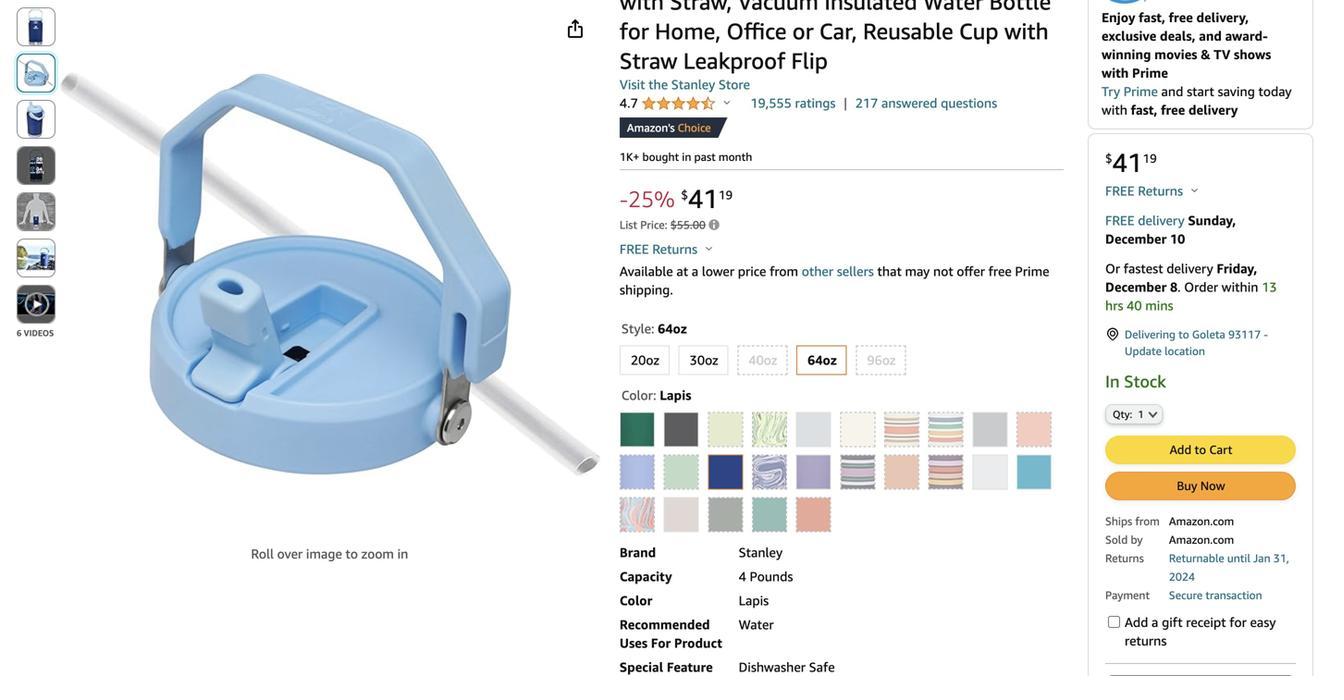 Task type: describe. For each thing, give the bounding box(es) containing it.
update
[[1125, 345, 1162, 358]]

19 inside '-25% $ 41 19'
[[719, 188, 733, 202]]

alpine image
[[621, 413, 654, 447]]

special feature
[[620, 660, 713, 675]]

8
[[1171, 279, 1178, 295]]

visit the stanley store
[[620, 77, 750, 92]]

40oz button
[[739, 347, 787, 374]]

add to cart
[[1170, 443, 1233, 457]]

fog image
[[974, 413, 1007, 447]]

lapis image
[[709, 456, 742, 489]]

that may not offer free prime shipping.
[[620, 264, 1050, 298]]

96oz
[[868, 353, 896, 368]]

0 vertical spatial prime
[[1133, 65, 1169, 80]]

style: 64oz
[[622, 321, 687, 336]]

1
[[1139, 408, 1145, 420]]

for
[[1230, 615, 1247, 630]]

try
[[1102, 84, 1121, 99]]

available at a lower price from other sellers
[[620, 264, 874, 279]]

movies
[[1155, 47, 1198, 62]]

offer
[[957, 264, 986, 279]]

|
[[844, 95, 848, 111]]

.
[[1178, 279, 1181, 295]]

19 inside $ 41 19
[[1143, 151, 1157, 166]]

option group for color: lapis
[[614, 409, 1064, 536]]

1k+ bought in past month
[[620, 150, 753, 163]]

goleta
[[1193, 328, 1226, 341]]

bought
[[643, 150, 679, 163]]

delivery,
[[1197, 10, 1250, 25]]

64oz button
[[798, 347, 847, 374]]

returns for the bottommost free returns button
[[653, 242, 698, 257]]

&
[[1201, 47, 1211, 62]]

20oz
[[631, 353, 660, 368]]

buy
[[1178, 479, 1198, 493]]

amazon's
[[627, 121, 675, 134]]

visit
[[620, 77, 645, 92]]

19,555 ratings
[[751, 95, 836, 111]]

tv
[[1214, 47, 1231, 62]]

0 vertical spatial 41
[[1113, 147, 1143, 178]]

free inside enjoy fast, free delivery, exclusive deals, and award- winning movies & tv shows with prime try prime
[[1169, 10, 1194, 25]]

40oz
[[749, 353, 778, 368]]

pounds
[[750, 569, 794, 584]]

today
[[1259, 84, 1292, 99]]

location
[[1165, 345, 1206, 358]]

award-
[[1226, 28, 1269, 43]]

buy now
[[1178, 479, 1226, 493]]

enjoy
[[1102, 10, 1136, 25]]

217
[[856, 95, 879, 111]]

polar image
[[974, 456, 1007, 489]]

$55.00
[[671, 218, 706, 231]]

0 vertical spatial a
[[692, 264, 699, 279]]

. order within
[[1178, 279, 1263, 295]]

recommended uses for product
[[620, 617, 723, 651]]

click image to open expanded view
[[226, 546, 433, 562]]

store
[[719, 77, 750, 92]]

december for friday, december 8
[[1106, 279, 1167, 295]]

4
[[739, 569, 747, 584]]

returns
[[1125, 633, 1167, 649]]

0 horizontal spatial 41
[[689, 183, 719, 214]]

13
[[1263, 279, 1278, 295]]

1 vertical spatial delivery
[[1139, 213, 1185, 228]]

0 horizontal spatial free returns
[[620, 242, 701, 257]]

charcoal image
[[665, 413, 698, 447]]

sunday, december 10
[[1106, 213, 1237, 246]]

expanded
[[346, 546, 403, 562]]

add for add a gift receipt for easy returns
[[1125, 615, 1149, 630]]

4 pounds
[[739, 569, 794, 584]]

in
[[682, 150, 692, 163]]

with inside enjoy fast, free delivery, exclusive deals, and award- winning movies & tv shows with prime try prime
[[1102, 65, 1129, 80]]

6 videos
[[17, 328, 54, 338]]

uses
[[620, 636, 648, 651]]

other
[[802, 264, 834, 279]]

shipping.
[[620, 282, 673, 298]]

price:
[[641, 218, 668, 231]]

2 vertical spatial to
[[297, 546, 309, 562]]

with inside and start saving today with
[[1102, 102, 1128, 117]]

cart
[[1210, 443, 1233, 457]]

december for sunday, december 10
[[1106, 231, 1167, 246]]

1 vertical spatial fast,
[[1131, 102, 1158, 117]]

easy
[[1251, 615, 1277, 630]]

hrs
[[1106, 298, 1124, 313]]

within
[[1222, 279, 1259, 295]]

saving
[[1218, 84, 1256, 99]]

at
[[677, 264, 689, 279]]

amazon prime logo image
[[1102, 0, 1148, 8]]

add for add to cart
[[1170, 443, 1192, 457]]

to for add
[[1195, 443, 1207, 457]]

capacity
[[620, 569, 672, 584]]

1k+
[[620, 150, 640, 163]]

shows
[[1235, 47, 1272, 62]]

order
[[1185, 279, 1219, 295]]

available
[[620, 264, 673, 279]]

try prime link
[[1102, 84, 1159, 99]]

1 vertical spatial free
[[1162, 102, 1186, 117]]

delivering to goleta 93117 - update location link
[[1106, 326, 1297, 359]]

exclusive
[[1102, 28, 1157, 43]]

20oz button
[[621, 347, 669, 374]]

rose quartz image
[[665, 498, 698, 532]]

dishwasher safe
[[739, 660, 835, 675]]

0 horizontal spatial 64oz
[[658, 321, 687, 336]]

$ inside $ 41 19
[[1106, 151, 1113, 166]]

open
[[313, 546, 342, 562]]



Task type: locate. For each thing, give the bounding box(es) containing it.
from
[[770, 264, 799, 279]]

0 vertical spatial -
[[620, 185, 628, 212]]

0 vertical spatial delivery
[[1189, 102, 1239, 117]]

view
[[407, 546, 433, 562]]

0 horizontal spatial -
[[620, 185, 628, 212]]

2 december from the top
[[1106, 279, 1167, 295]]

product
[[675, 636, 723, 651]]

None submit
[[18, 8, 55, 45], [18, 55, 55, 92], [18, 101, 55, 138], [18, 147, 55, 184], [18, 193, 55, 230], [18, 240, 55, 277], [18, 286, 55, 323], [18, 8, 55, 45], [18, 55, 55, 92], [18, 101, 55, 138], [18, 147, 55, 184], [18, 193, 55, 230], [18, 240, 55, 277], [18, 286, 55, 323]]

0 vertical spatial fast,
[[1139, 10, 1166, 25]]

with up try
[[1102, 65, 1129, 80]]

returns up free delivery
[[1139, 183, 1184, 198]]

1 december from the top
[[1106, 231, 1167, 246]]

free returns up free delivery
[[1106, 183, 1187, 198]]

free down 'movies' at the right of the page
[[1162, 102, 1186, 117]]

0 horizontal spatial to
[[297, 546, 309, 562]]

free for the bottommost free returns button
[[620, 242, 649, 257]]

0 vertical spatial lapis
[[660, 388, 692, 403]]

delivery for free
[[1189, 102, 1239, 117]]

lavender image
[[797, 456, 831, 489]]

1 vertical spatial option group
[[614, 409, 1064, 536]]

1 vertical spatial and
[[1162, 84, 1184, 99]]

0 horizontal spatial add
[[1125, 615, 1149, 630]]

0 vertical spatial with
[[1102, 65, 1129, 80]]

0 vertical spatial $
[[1106, 151, 1113, 166]]

cloud image
[[797, 413, 831, 447]]

41 up free delivery
[[1113, 147, 1143, 178]]

0 vertical spatial to
[[1179, 328, 1190, 341]]

free
[[1106, 183, 1135, 198], [1106, 213, 1135, 228], [620, 242, 649, 257]]

lapis
[[660, 388, 692, 403], [739, 593, 769, 608]]

special
[[620, 660, 664, 675]]

or fastest delivery
[[1106, 261, 1217, 276]]

1 vertical spatial returns
[[653, 242, 698, 257]]

2 vertical spatial prime
[[1016, 264, 1050, 279]]

add a gift receipt for easy returns
[[1125, 615, 1277, 649]]

0 vertical spatial and
[[1200, 28, 1223, 43]]

option group containing 20oz
[[614, 342, 1064, 379]]

free up deals,
[[1169, 10, 1194, 25]]

winning
[[1102, 47, 1152, 62]]

free returns button
[[1106, 182, 1199, 200], [620, 240, 713, 259]]

free
[[1169, 10, 1194, 25], [1162, 102, 1186, 117], [989, 264, 1012, 279]]

1 vertical spatial to
[[1195, 443, 1207, 457]]

41 up the $55.00
[[689, 183, 719, 214]]

Add a gift receipt for easy returns checkbox
[[1109, 616, 1121, 628]]

returns for free returns button to the right
[[1139, 183, 1184, 198]]

returns up at at the right top of the page
[[653, 242, 698, 257]]

1 with from the top
[[1102, 65, 1129, 80]]

- inside delivering to goleta 93117 - update location
[[1264, 328, 1269, 341]]

receipt
[[1187, 615, 1227, 630]]

1 vertical spatial a
[[1152, 615, 1159, 630]]

2 vertical spatial free
[[989, 264, 1012, 279]]

2 horizontal spatial to
[[1195, 443, 1207, 457]]

0 vertical spatial 64oz
[[658, 321, 687, 336]]

pool image
[[1018, 456, 1051, 489]]

1 vertical spatial lapis
[[739, 593, 769, 608]]

free for free delivery link
[[1106, 213, 1135, 228]]

that
[[878, 264, 902, 279]]

fast, down "try prime" link
[[1131, 102, 1158, 117]]

fast, inside enjoy fast, free delivery, exclusive deals, and award- winning movies & tv shows with prime try prime
[[1139, 10, 1166, 25]]

with down try
[[1102, 102, 1128, 117]]

$ inside '-25% $ 41 19'
[[681, 188, 689, 202]]

0 vertical spatial 19
[[1143, 151, 1157, 166]]

0 horizontal spatial stanley
[[672, 77, 716, 92]]

free for free returns button to the right
[[1106, 183, 1135, 198]]

1 vertical spatial 64oz
[[808, 353, 837, 368]]

0 vertical spatial free
[[1169, 10, 1194, 25]]

1 horizontal spatial free returns button
[[1106, 182, 1199, 200]]

feature
[[667, 660, 713, 675]]

fastest
[[1124, 261, 1164, 276]]

$ up the $55.00
[[681, 188, 689, 202]]

19
[[1143, 151, 1157, 166], [719, 188, 733, 202]]

a inside add a gift receipt for easy returns
[[1152, 615, 1159, 630]]

0 horizontal spatial 19
[[719, 188, 733, 202]]

1 horizontal spatial lapis
[[739, 593, 769, 608]]

93117
[[1229, 328, 1261, 341]]

1 horizontal spatial a
[[1152, 615, 1159, 630]]

prime right try
[[1124, 84, 1159, 99]]

0 vertical spatial free returns button
[[1106, 182, 1199, 200]]

choice
[[678, 121, 711, 134]]

1 vertical spatial 41
[[689, 183, 719, 214]]

1 vertical spatial -
[[1264, 328, 1269, 341]]

gift
[[1162, 615, 1183, 630]]

1 vertical spatial with
[[1102, 102, 1128, 117]]

a right at at the right top of the page
[[692, 264, 699, 279]]

friday, december 8
[[1106, 261, 1258, 295]]

0 horizontal spatial and
[[1162, 84, 1184, 99]]

delivering to goleta 93117 - update location
[[1125, 328, 1269, 358]]

option group for style: 64oz
[[614, 342, 1064, 379]]

- right 93117
[[1264, 328, 1269, 341]]

free returns down list price: $55.00
[[620, 242, 701, 257]]

None radio
[[1106, 675, 1297, 677]]

free returns button down list price: $55.00
[[620, 240, 713, 259]]

1 vertical spatial 19
[[719, 188, 733, 202]]

add inside add a gift receipt for easy returns
[[1125, 615, 1149, 630]]

free down list
[[620, 242, 649, 257]]

64oz right style:
[[658, 321, 687, 336]]

free down $ 41 19
[[1106, 183, 1135, 198]]

recommended
[[620, 617, 710, 633]]

0 horizontal spatial returns
[[653, 242, 698, 257]]

19 down fast, free delivery
[[1143, 151, 1157, 166]]

deals,
[[1161, 28, 1196, 43]]

1 horizontal spatial 64oz
[[808, 353, 837, 368]]

19 down month on the top
[[719, 188, 733, 202]]

the
[[649, 77, 668, 92]]

may
[[906, 264, 930, 279]]

visit the stanley store link
[[620, 77, 750, 92]]

0 vertical spatial free
[[1106, 183, 1135, 198]]

fast, up exclusive
[[1139, 10, 1166, 25]]

19,555 ratings link
[[751, 95, 836, 111]]

to inside delivering to goleta 93117 - update location
[[1179, 328, 1190, 341]]

delivery up the .
[[1167, 261, 1214, 276]]

6
[[17, 328, 22, 338]]

friday,
[[1217, 261, 1258, 276]]

list
[[620, 218, 638, 231]]

$ 41 19
[[1106, 147, 1157, 178]]

qty:
[[1113, 408, 1133, 420]]

-25% $ 41 19
[[620, 183, 733, 214]]

to up location
[[1179, 328, 1190, 341]]

option group
[[614, 342, 1064, 379], [614, 409, 1064, 536], [1106, 675, 1297, 677]]

image
[[257, 546, 293, 562]]

stock
[[1125, 371, 1167, 391]]

free inside that may not offer free prime shipping.
[[989, 264, 1012, 279]]

past
[[695, 150, 716, 163]]

december inside friday, december 8
[[1106, 279, 1167, 295]]

2 with from the top
[[1102, 102, 1128, 117]]

other sellers link
[[802, 264, 874, 279]]

a left "gift"
[[1152, 615, 1159, 630]]

1 horizontal spatial -
[[1264, 328, 1269, 341]]

1 horizontal spatial $
[[1106, 151, 1113, 166]]

color
[[620, 593, 653, 608]]

$ down try
[[1106, 151, 1113, 166]]

-
[[620, 185, 628, 212], [1264, 328, 1269, 341]]

0 horizontal spatial a
[[692, 264, 699, 279]]

dropdown image
[[1149, 411, 1158, 418]]

prime right offer
[[1016, 264, 1050, 279]]

price
[[738, 264, 767, 279]]

4.7 button
[[620, 95, 731, 113]]

0 vertical spatial option group
[[614, 342, 1064, 379]]

december inside sunday, december 10
[[1106, 231, 1167, 246]]

sunday,
[[1189, 213, 1237, 228]]

lapis up charcoal icon
[[660, 388, 692, 403]]

to left cart at the right
[[1195, 443, 1207, 457]]

qty: 1
[[1113, 408, 1145, 420]]

2 vertical spatial free
[[620, 242, 649, 257]]

1 horizontal spatial 41
[[1113, 147, 1143, 178]]

- up list
[[620, 185, 628, 212]]

december down free delivery
[[1106, 231, 1167, 246]]

0 vertical spatial returns
[[1139, 183, 1184, 198]]

0 vertical spatial free returns
[[1106, 183, 1187, 198]]

delivery down start
[[1189, 102, 1239, 117]]

1 vertical spatial free returns
[[620, 242, 701, 257]]

questions
[[941, 95, 998, 111]]

1 vertical spatial stanley
[[739, 545, 783, 560]]

25%
[[628, 185, 675, 212]]

free returns button up free delivery
[[1106, 182, 1199, 200]]

in stock
[[1106, 371, 1167, 391]]

delivery for fastest
[[1167, 261, 1214, 276]]

to left the open
[[297, 546, 309, 562]]

and inside and start saving today with
[[1162, 84, 1184, 99]]

64oz inside button
[[808, 353, 837, 368]]

2 vertical spatial delivery
[[1167, 261, 1214, 276]]

and up fast, free delivery
[[1162, 84, 1184, 99]]

start
[[1187, 84, 1215, 99]]

stanley
[[672, 77, 716, 92], [739, 545, 783, 560]]

color:
[[622, 388, 657, 403]]

free returns
[[1106, 183, 1187, 198], [620, 242, 701, 257]]

2 vertical spatial option group
[[1106, 675, 1297, 677]]

amazon's choice
[[627, 121, 711, 134]]

0 vertical spatial december
[[1106, 231, 1167, 246]]

96oz button
[[857, 347, 906, 374]]

13 hrs 40 mins
[[1106, 279, 1278, 313]]

and up the &
[[1200, 28, 1223, 43]]

0 horizontal spatial $
[[681, 188, 689, 202]]

64oz
[[658, 321, 687, 336], [808, 353, 837, 368]]

$
[[1106, 151, 1113, 166], [681, 188, 689, 202]]

and inside enjoy fast, free delivery, exclusive deals, and award- winning movies & tv shows with prime try prime
[[1200, 28, 1223, 43]]

click
[[226, 546, 254, 562]]

free delivery link
[[1106, 213, 1185, 228]]

1 vertical spatial december
[[1106, 279, 1167, 295]]

41
[[1113, 147, 1143, 178], [689, 183, 719, 214]]

1 horizontal spatial free returns
[[1106, 183, 1187, 198]]

1 horizontal spatial stanley
[[739, 545, 783, 560]]

videos
[[24, 328, 54, 338]]

1 horizontal spatial 19
[[1143, 151, 1157, 166]]

1 vertical spatial free returns button
[[620, 240, 713, 259]]

to
[[1179, 328, 1190, 341], [1195, 443, 1207, 457], [297, 546, 309, 562]]

ratings
[[795, 95, 836, 111]]

1 vertical spatial prime
[[1124, 84, 1159, 99]]

0 horizontal spatial lapis
[[660, 388, 692, 403]]

1 vertical spatial add
[[1125, 615, 1149, 630]]

add up buy
[[1170, 443, 1192, 457]]

brand
[[620, 545, 656, 560]]

add up returns
[[1125, 615, 1149, 630]]

0 vertical spatial add
[[1170, 443, 1192, 457]]

now
[[1201, 479, 1226, 493]]

1 vertical spatial free
[[1106, 213, 1135, 228]]

0 horizontal spatial free returns button
[[620, 240, 713, 259]]

not
[[934, 264, 954, 279]]

1 horizontal spatial to
[[1179, 328, 1190, 341]]

- inside '-25% $ 41 19'
[[620, 185, 628, 212]]

stanley up 4 pounds
[[739, 545, 783, 560]]

1 horizontal spatial and
[[1200, 28, 1223, 43]]

0 vertical spatial stanley
[[672, 77, 716, 92]]

1 horizontal spatial returns
[[1139, 183, 1184, 198]]

stanley up 4.7 button
[[672, 77, 716, 92]]

and start saving today with
[[1102, 84, 1292, 117]]

lapis up water
[[739, 593, 769, 608]]

prime up "try prime" link
[[1133, 65, 1169, 80]]

free right offer
[[989, 264, 1012, 279]]

add
[[1170, 443, 1192, 457], [1125, 615, 1149, 630]]

1 horizontal spatial add
[[1170, 443, 1192, 457]]

december up 40
[[1106, 279, 1167, 295]]

64oz left 96oz "button" at the right of the page
[[808, 353, 837, 368]]

water
[[739, 617, 774, 633]]

1 vertical spatial $
[[681, 188, 689, 202]]

to for delivering
[[1179, 328, 1190, 341]]

returns
[[1139, 183, 1184, 198], [653, 242, 698, 257]]

delivery up 10
[[1139, 213, 1185, 228]]

month
[[719, 150, 753, 163]]

prime inside that may not offer free prime shipping.
[[1016, 264, 1050, 279]]

free up or
[[1106, 213, 1135, 228]]



Task type: vqa. For each thing, say whether or not it's contained in the screenshot.
$ inside -25% $ 41 19
yes



